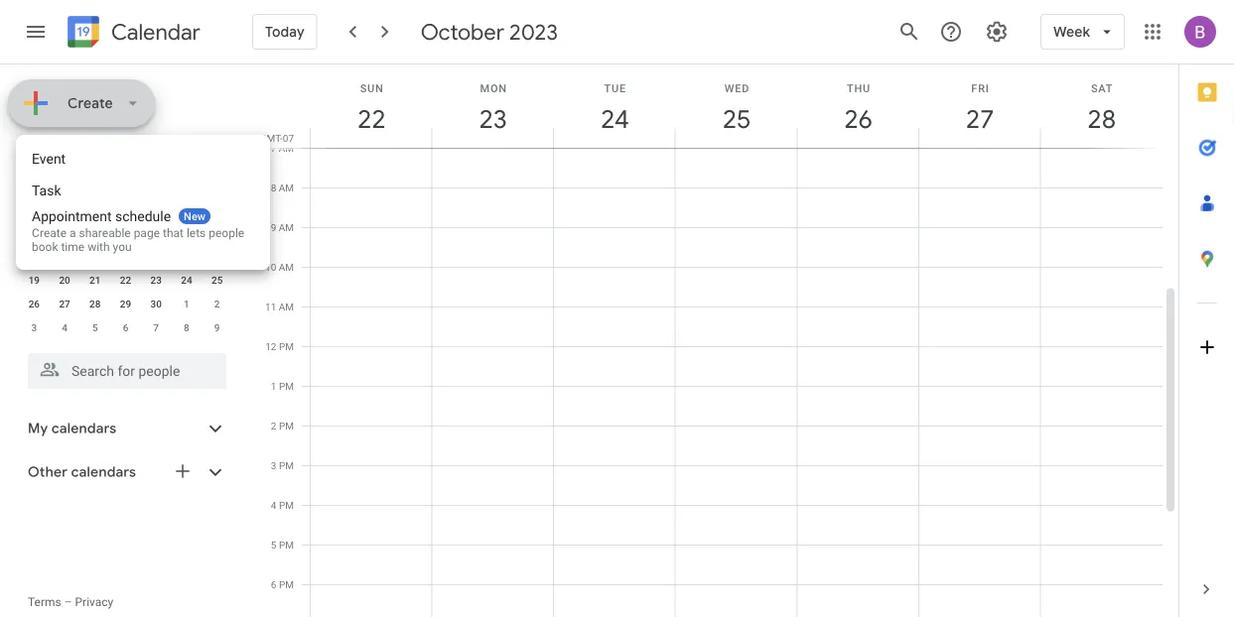 Task type: vqa. For each thing, say whether or not it's contained in the screenshot.
May 7 element
no



Task type: locate. For each thing, give the bounding box(es) containing it.
2 horizontal spatial 6
[[271, 579, 276, 591]]

2 vertical spatial 1
[[271, 380, 276, 392]]

12 for 12 pm
[[265, 341, 276, 352]]

pm down "4 pm"
[[279, 539, 294, 551]]

12 down 11 am
[[265, 341, 276, 352]]

0 horizontal spatial 10
[[181, 226, 192, 238]]

1
[[123, 203, 128, 214], [184, 298, 189, 310], [271, 380, 276, 392]]

23 link
[[470, 96, 516, 142]]

1 horizontal spatial 29
[[120, 298, 131, 310]]

28 inside column header
[[1086, 103, 1115, 136]]

7 row from the top
[[19, 316, 232, 340]]

am for 11 am
[[279, 301, 294, 313]]

1 horizontal spatial 11
[[265, 301, 276, 313]]

28 down 21
[[89, 298, 101, 310]]

1 horizontal spatial 2023
[[509, 18, 558, 46]]

10 up 11 am
[[265, 261, 276, 273]]

1 vertical spatial create
[[32, 226, 66, 240]]

0 horizontal spatial 7
[[92, 226, 98, 238]]

1 horizontal spatial 7
[[153, 322, 159, 334]]

12 up 19
[[28, 250, 40, 262]]

1 vertical spatial 6
[[123, 322, 128, 334]]

0 vertical spatial 10
[[181, 226, 192, 238]]

2 up 3 pm
[[271, 420, 276, 432]]

10 inside november 2023 grid
[[181, 226, 192, 238]]

1 horizontal spatial 12
[[265, 341, 276, 352]]

22 down "15" at the top left of page
[[120, 274, 131, 286]]

10
[[181, 226, 192, 238], [265, 261, 276, 273]]

pm up the 2 pm
[[279, 380, 294, 392]]

row containing s
[[19, 173, 232, 197]]

pm down 5 pm
[[279, 579, 294, 591]]

calendars
[[52, 420, 116, 438], [71, 464, 136, 482]]

my calendars
[[28, 420, 116, 438]]

1 pm from the top
[[279, 341, 294, 352]]

28
[[1086, 103, 1115, 136], [89, 298, 101, 310]]

row containing 29
[[19, 197, 232, 220]]

row
[[19, 173, 232, 197], [19, 197, 232, 220], [19, 220, 232, 244], [19, 244, 232, 268], [19, 268, 232, 292], [19, 292, 232, 316], [19, 316, 232, 340]]

0 vertical spatial 4
[[214, 203, 220, 214]]

4 am from the top
[[279, 261, 294, 273]]

1 right october 31 element at the top of the page
[[123, 203, 128, 214]]

2023 right october
[[509, 18, 558, 46]]

23 element
[[144, 268, 168, 292]]

0 horizontal spatial 11
[[211, 226, 223, 238]]

28 column header
[[1040, 65, 1163, 148]]

24 link
[[592, 96, 638, 142]]

5 down 28 element
[[92, 322, 98, 334]]

2 vertical spatial 3
[[271, 460, 276, 472]]

2 up page
[[153, 203, 159, 214]]

0 vertical spatial 2
[[153, 203, 159, 214]]

13 element
[[53, 244, 77, 268]]

0 horizontal spatial 6
[[62, 226, 67, 238]]

am down 8 am
[[279, 221, 294, 233]]

9 left that
[[153, 226, 159, 238]]

12 inside november 2023 grid
[[28, 250, 40, 262]]

a
[[69, 226, 76, 240]]

october 2023
[[421, 18, 558, 46]]

1 horizontal spatial 2
[[214, 298, 220, 310]]

december 6 element
[[114, 316, 137, 340]]

terms – privacy
[[28, 596, 113, 610]]

1 horizontal spatial 4
[[214, 203, 220, 214]]

2 vertical spatial 7
[[153, 322, 159, 334]]

1 vertical spatial 12
[[265, 341, 276, 352]]

my calendars button
[[4, 413, 246, 445]]

6 down 29 element
[[123, 322, 128, 334]]

26 element
[[22, 292, 46, 316]]

other calendars
[[28, 464, 136, 482]]

2 vertical spatial 2
[[271, 420, 276, 432]]

row containing 3
[[19, 316, 232, 340]]

am
[[279, 142, 294, 154], [279, 182, 294, 194], [279, 221, 294, 233], [279, 261, 294, 273], [279, 301, 294, 313]]

row group
[[19, 197, 232, 340]]

2 down the 25 element
[[214, 298, 220, 310]]

6 down 5 pm
[[271, 579, 276, 591]]

7 for december 7 element
[[153, 322, 159, 334]]

30 for 30 'element'
[[150, 298, 162, 310]]

29 element
[[114, 292, 137, 316]]

3 down 26 element
[[31, 322, 37, 334]]

m
[[60, 179, 69, 191]]

november 2023 grid
[[19, 173, 232, 340]]

pm for 2 pm
[[279, 420, 294, 432]]

11 for 11 am
[[265, 301, 276, 313]]

calendars up other calendars at bottom left
[[52, 420, 116, 438]]

3 pm from the top
[[279, 420, 294, 432]]

26 down 19
[[28, 298, 40, 310]]

6 left a
[[62, 226, 67, 238]]

0 vertical spatial 7
[[271, 142, 276, 154]]

10 element
[[175, 220, 198, 244]]

6 pm from the top
[[279, 539, 294, 551]]

26 link
[[836, 96, 881, 142]]

calendar element
[[64, 12, 200, 56]]

11 inside row
[[211, 226, 223, 238]]

create left a
[[32, 226, 66, 240]]

tue 24
[[600, 82, 628, 136]]

october
[[421, 18, 504, 46]]

that
[[163, 226, 184, 240]]

24 element
[[175, 268, 198, 292]]

4 down '27' element
[[62, 322, 67, 334]]

22 link
[[349, 96, 394, 142]]

2 for 2 pm
[[271, 420, 276, 432]]

am for 7 am
[[279, 142, 294, 154]]

create button
[[8, 79, 155, 127]]

row containing 5
[[19, 220, 232, 244]]

october 30 element
[[53, 197, 77, 220]]

1 vertical spatial 4
[[62, 322, 67, 334]]

10 down new
[[181, 226, 192, 238]]

27 down 20
[[59, 298, 70, 310]]

pm for 4 pm
[[279, 499, 294, 511]]

pm down 3 pm
[[279, 499, 294, 511]]

5 up book
[[31, 226, 37, 238]]

0 horizontal spatial 27
[[59, 298, 70, 310]]

0 horizontal spatial 23
[[150, 274, 162, 286]]

25 down wed
[[721, 103, 750, 136]]

0 vertical spatial 22
[[356, 103, 385, 136]]

23 inside row
[[150, 274, 162, 286]]

0 vertical spatial 1
[[123, 203, 128, 214]]

lets
[[186, 226, 206, 240]]

1 horizontal spatial 8
[[184, 322, 189, 334]]

create
[[68, 94, 113, 112], [32, 226, 66, 240]]

2 horizontal spatial 4
[[271, 499, 276, 511]]

1 vertical spatial 2023
[[101, 148, 134, 166]]

9
[[271, 221, 276, 233], [153, 226, 159, 238], [214, 322, 220, 334]]

2 horizontal spatial 5
[[271, 539, 276, 551]]

tab list
[[1180, 65, 1234, 562]]

1 vertical spatial 10
[[265, 261, 276, 273]]

1 vertical spatial 26
[[28, 298, 40, 310]]

1 am from the top
[[279, 142, 294, 154]]

5 down "4 pm"
[[271, 539, 276, 551]]

0 horizontal spatial 25
[[211, 274, 223, 286]]

24 up december 1 element
[[181, 274, 192, 286]]

30 down 'm'
[[59, 203, 70, 214]]

create for create a shareable page that lets people book time with you
[[32, 226, 66, 240]]

19
[[28, 274, 40, 286]]

week
[[1054, 23, 1090, 41]]

7 pm from the top
[[279, 579, 294, 591]]

pm up "4 pm"
[[279, 460, 294, 472]]

2 horizontal spatial 9
[[271, 221, 276, 233]]

8 down december 1 element
[[184, 322, 189, 334]]

december 2 element
[[205, 292, 229, 316]]

9 up 10 am
[[271, 221, 276, 233]]

calendars down my calendars dropdown button
[[71, 464, 136, 482]]

26
[[843, 103, 871, 136], [28, 298, 40, 310]]

create for create
[[68, 94, 113, 112]]

pm for 3 pm
[[279, 460, 294, 472]]

3
[[184, 203, 189, 214], [31, 322, 37, 334], [271, 460, 276, 472]]

0 vertical spatial 12
[[28, 250, 40, 262]]

26 inside column header
[[843, 103, 871, 136]]

1 horizontal spatial create
[[68, 94, 113, 112]]

27 down fri
[[965, 103, 993, 136]]

8 am
[[271, 182, 294, 194]]

5 pm
[[271, 539, 294, 551]]

december 7 element
[[144, 316, 168, 340]]

1 vertical spatial 24
[[181, 274, 192, 286]]

7 down 30 'element'
[[153, 322, 159, 334]]

2 am from the top
[[279, 182, 294, 194]]

pm down '1 pm' on the bottom left of page
[[279, 420, 294, 432]]

1 horizontal spatial 22
[[356, 103, 385, 136]]

create up november 2023
[[68, 94, 113, 112]]

2 for december 2 element
[[214, 298, 220, 310]]

0 vertical spatial 26
[[843, 103, 871, 136]]

0 horizontal spatial 30
[[59, 203, 70, 214]]

2 pm from the top
[[279, 380, 294, 392]]

2 horizontal spatial 3
[[271, 460, 276, 472]]

4 down 3 pm
[[271, 499, 276, 511]]

wed 25
[[721, 82, 750, 136]]

11 down 10 am
[[265, 301, 276, 313]]

23 down mon
[[478, 103, 506, 136]]

1 vertical spatial 1
[[184, 298, 189, 310]]

4 pm
[[271, 499, 294, 511]]

0 horizontal spatial 29
[[28, 203, 40, 214]]

am down the "9 am"
[[279, 261, 294, 273]]

22 column header
[[310, 65, 432, 148]]

4 right new
[[214, 203, 220, 214]]

2 horizontal spatial 2
[[271, 420, 276, 432]]

9 down december 2 element
[[214, 322, 220, 334]]

3 am from the top
[[279, 221, 294, 233]]

1 vertical spatial 30
[[150, 298, 162, 310]]

29 for the october 29 element
[[28, 203, 40, 214]]

28 down the sat
[[1086, 103, 1115, 136]]

0 vertical spatial 3
[[184, 203, 189, 214]]

0 vertical spatial 11
[[211, 226, 223, 238]]

30 inside 'element'
[[150, 298, 162, 310]]

28 link
[[1079, 96, 1125, 142]]

2023 right november
[[101, 148, 134, 166]]

5 row from the top
[[19, 268, 232, 292]]

2 vertical spatial 8
[[184, 322, 189, 334]]

row containing 12
[[19, 244, 232, 268]]

30 up december 7 element
[[150, 298, 162, 310]]

7 up with
[[92, 226, 98, 238]]

22
[[356, 103, 385, 136], [120, 274, 131, 286]]

1 vertical spatial 23
[[150, 274, 162, 286]]

1 vertical spatial calendars
[[71, 464, 136, 482]]

am for 8 am
[[279, 182, 294, 194]]

0 horizontal spatial 8
[[123, 226, 128, 238]]

1 row from the top
[[19, 173, 232, 197]]

0 horizontal spatial 12
[[28, 250, 40, 262]]

book
[[32, 240, 58, 254]]

6
[[62, 226, 67, 238], [123, 322, 128, 334], [271, 579, 276, 591]]

pm for 12 pm
[[279, 341, 294, 352]]

am up 8 am
[[279, 142, 294, 154]]

30 element
[[144, 292, 168, 316]]

add other calendars image
[[173, 462, 193, 482]]

terms link
[[28, 596, 61, 610]]

4 for 4 pm
[[271, 499, 276, 511]]

thu
[[847, 82, 871, 94]]

0 horizontal spatial 2
[[153, 203, 159, 214]]

1 vertical spatial 25
[[211, 274, 223, 286]]

1 pm
[[271, 380, 294, 392]]

27
[[965, 103, 993, 136], [59, 298, 70, 310]]

0 vertical spatial calendars
[[52, 420, 116, 438]]

1 horizontal spatial 9
[[214, 322, 220, 334]]

5
[[31, 226, 37, 238], [92, 322, 98, 334], [271, 539, 276, 551]]

0 horizontal spatial 9
[[153, 226, 159, 238]]

sun 22
[[356, 82, 385, 136]]

0 vertical spatial 25
[[721, 103, 750, 136]]

None search field
[[0, 346, 246, 389]]

25
[[721, 103, 750, 136], [211, 274, 223, 286]]

28 element
[[83, 292, 107, 316]]

8 inside "element"
[[184, 322, 189, 334]]

0 horizontal spatial 3
[[31, 322, 37, 334]]

22 down sun
[[356, 103, 385, 136]]

27 column header
[[918, 65, 1041, 148]]

0 horizontal spatial 28
[[89, 298, 101, 310]]

1 horizontal spatial 28
[[1086, 103, 1115, 136]]

5 pm from the top
[[279, 499, 294, 511]]

pm
[[279, 341, 294, 352], [279, 380, 294, 392], [279, 420, 294, 432], [279, 460, 294, 472], [279, 499, 294, 511], [279, 539, 294, 551], [279, 579, 294, 591]]

1 vertical spatial 28
[[89, 298, 101, 310]]

29 inside 29 element
[[120, 298, 131, 310]]

0 horizontal spatial 1
[[123, 203, 128, 214]]

5 am from the top
[[279, 301, 294, 313]]

23 up 30 'element'
[[150, 274, 162, 286]]

november
[[28, 148, 98, 166]]

2 vertical spatial 5
[[271, 539, 276, 551]]

1 vertical spatial 11
[[265, 301, 276, 313]]

3 for 3 pm
[[271, 460, 276, 472]]

pm up '1 pm' on the bottom left of page
[[279, 341, 294, 352]]

appointment
[[32, 208, 112, 224]]

november 2023
[[28, 148, 134, 166]]

1 vertical spatial 7
[[92, 226, 98, 238]]

1 down 12 pm
[[271, 380, 276, 392]]

2 horizontal spatial 8
[[271, 182, 276, 194]]

0 vertical spatial 8
[[271, 182, 276, 194]]

9 am
[[271, 221, 294, 233]]

1 horizontal spatial 6
[[123, 322, 128, 334]]

3 for december 3 element
[[31, 322, 37, 334]]

1 horizontal spatial 10
[[265, 261, 276, 273]]

1 vertical spatial 29
[[120, 298, 131, 310]]

1 vertical spatial 22
[[120, 274, 131, 286]]

0 horizontal spatial 26
[[28, 298, 40, 310]]

0 vertical spatial create
[[68, 94, 113, 112]]

23 inside mon 23
[[478, 103, 506, 136]]

3 row from the top
[[19, 220, 232, 244]]

25 down '18' element
[[211, 274, 223, 286]]

create inside create a shareable page that lets people book time with you
[[32, 226, 66, 240]]

0 vertical spatial 24
[[600, 103, 628, 136]]

create inside popup button
[[68, 94, 113, 112]]

1 horizontal spatial 24
[[600, 103, 628, 136]]

0 vertical spatial 30
[[59, 203, 70, 214]]

29 up december 6 element
[[120, 298, 131, 310]]

1 horizontal spatial 25
[[721, 103, 750, 136]]

today button
[[252, 8, 317, 56]]

0 horizontal spatial 4
[[62, 322, 67, 334]]

week button
[[1041, 8, 1125, 56]]

2 vertical spatial 6
[[271, 579, 276, 591]]

0 vertical spatial 28
[[1086, 103, 1115, 136]]

0 horizontal spatial 24
[[181, 274, 192, 286]]

11 right lets at left top
[[211, 226, 223, 238]]

7 left 07
[[271, 142, 276, 154]]

1 vertical spatial 2
[[214, 298, 220, 310]]

26 inside row
[[28, 298, 40, 310]]

1 for 1 pm
[[271, 380, 276, 392]]

1 horizontal spatial 1
[[184, 298, 189, 310]]

24 column header
[[553, 65, 676, 148]]

28 inside november 2023 grid
[[89, 298, 101, 310]]

8 down 7 am at the left of the page
[[271, 182, 276, 194]]

7
[[271, 142, 276, 154], [92, 226, 98, 238], [153, 322, 159, 334]]

0 horizontal spatial 5
[[31, 226, 37, 238]]

4 pm from the top
[[279, 460, 294, 472]]

am up 12 pm
[[279, 301, 294, 313]]

0 vertical spatial 23
[[478, 103, 506, 136]]

8 up you
[[123, 226, 128, 238]]

0 horizontal spatial 22
[[120, 274, 131, 286]]

1 horizontal spatial 30
[[150, 298, 162, 310]]

2
[[153, 203, 159, 214], [214, 298, 220, 310], [271, 420, 276, 432]]

1 inside december 1 element
[[184, 298, 189, 310]]

6 row from the top
[[19, 292, 232, 316]]

24 inside november 2023 grid
[[181, 274, 192, 286]]

11
[[211, 226, 223, 238], [265, 301, 276, 313]]

2023
[[509, 18, 558, 46], [101, 148, 134, 166]]

grid containing 22
[[254, 65, 1179, 618]]

0 horizontal spatial create
[[32, 226, 66, 240]]

1 horizontal spatial 27
[[965, 103, 993, 136]]

am for 9 am
[[279, 221, 294, 233]]

29 inside the october 29 element
[[28, 203, 40, 214]]

1 vertical spatial 27
[[59, 298, 70, 310]]

30 for 'october 30' element
[[59, 203, 70, 214]]

5 for 5 pm
[[271, 539, 276, 551]]

0 vertical spatial 29
[[28, 203, 40, 214]]

3 down the 2 pm
[[271, 460, 276, 472]]

14 element
[[83, 244, 107, 268]]

22 inside 22 column header
[[356, 103, 385, 136]]

4 row from the top
[[19, 244, 232, 268]]

am down 7 am at the left of the page
[[279, 182, 294, 194]]

12
[[28, 250, 40, 262], [265, 341, 276, 352]]

07
[[283, 132, 294, 144]]

5 for december 5 element on the left bottom of page
[[92, 322, 98, 334]]

2 horizontal spatial 1
[[271, 380, 276, 392]]

24 down tue
[[600, 103, 628, 136]]

20 element
[[53, 268, 77, 292]]

2 row from the top
[[19, 197, 232, 220]]

23
[[478, 103, 506, 136], [150, 274, 162, 286]]

1 vertical spatial 5
[[92, 322, 98, 334]]

pm for 5 pm
[[279, 539, 294, 551]]

26 down thu
[[843, 103, 871, 136]]

december 8 element
[[175, 316, 198, 340]]

29 down task
[[28, 203, 40, 214]]

15
[[120, 250, 131, 262]]

sat
[[1091, 82, 1113, 94]]

1 down 24 element
[[184, 298, 189, 310]]

3 up 10 element
[[184, 203, 189, 214]]

13
[[59, 250, 70, 262]]

grid
[[254, 65, 1179, 618]]

4
[[214, 203, 220, 214], [62, 322, 67, 334], [271, 499, 276, 511]]

0 horizontal spatial 2023
[[101, 148, 134, 166]]



Task type: describe. For each thing, give the bounding box(es) containing it.
calendar
[[111, 18, 200, 46]]

row containing 26
[[19, 292, 232, 316]]

2023 for november 2023
[[101, 148, 134, 166]]

27 inside column header
[[965, 103, 993, 136]]

december 5 element
[[83, 316, 107, 340]]

settings menu image
[[985, 20, 1009, 44]]

22 element
[[114, 268, 137, 292]]

main drawer image
[[24, 20, 48, 44]]

26 column header
[[797, 65, 919, 148]]

29 for 29 element
[[120, 298, 131, 310]]

25 column header
[[675, 65, 798, 148]]

fri
[[971, 82, 990, 94]]

Search for people text field
[[40, 353, 214, 389]]

december 9 element
[[205, 316, 229, 340]]

7 for 7 am
[[271, 142, 276, 154]]

my
[[28, 420, 48, 438]]

10 am
[[265, 261, 294, 273]]

25 link
[[714, 96, 760, 142]]

page
[[134, 226, 160, 240]]

privacy link
[[75, 596, 113, 610]]

0 vertical spatial 6
[[62, 226, 67, 238]]

pm for 1 pm
[[279, 380, 294, 392]]

31
[[89, 203, 101, 214]]

shareable
[[79, 226, 131, 240]]

other calendars button
[[4, 457, 246, 488]]

0 vertical spatial 5
[[31, 226, 37, 238]]

19 element
[[22, 268, 46, 292]]

10 for 10 am
[[265, 261, 276, 273]]

wed
[[724, 82, 750, 94]]

12 pm
[[265, 341, 294, 352]]

other
[[28, 464, 68, 482]]

6 pm
[[271, 579, 294, 591]]

22 inside 22 element
[[120, 274, 131, 286]]

mon
[[480, 82, 507, 94]]

23 column header
[[431, 65, 554, 148]]

4 for december 4 element
[[62, 322, 67, 334]]

9 for the december 9 element
[[214, 322, 220, 334]]

task
[[32, 182, 61, 199]]

24 inside column header
[[600, 103, 628, 136]]

25 inside november 2023 grid
[[211, 274, 223, 286]]

15 element
[[114, 244, 137, 268]]

1 horizontal spatial 3
[[184, 203, 189, 214]]

27 element
[[53, 292, 77, 316]]

6 for 6 pm
[[271, 579, 276, 591]]

27 link
[[957, 96, 1003, 142]]

people
[[209, 226, 244, 240]]

calendars for other calendars
[[71, 464, 136, 482]]

terms
[[28, 596, 61, 610]]

21
[[89, 274, 101, 286]]

18 element
[[205, 244, 229, 268]]

am for 10 am
[[279, 261, 294, 273]]

row containing 19
[[19, 268, 232, 292]]

you
[[113, 240, 132, 254]]

11 for 11
[[211, 226, 223, 238]]

–
[[64, 596, 72, 610]]

11 element
[[205, 220, 229, 244]]

8 for 8 am
[[271, 182, 276, 194]]

sat 28
[[1086, 82, 1115, 136]]

s
[[31, 179, 37, 191]]

6 for december 6 element
[[123, 322, 128, 334]]

with
[[88, 240, 110, 254]]

21 element
[[83, 268, 107, 292]]

14
[[89, 250, 101, 262]]

new
[[184, 210, 205, 222]]

fri 27
[[965, 82, 993, 136]]

3 pm
[[271, 460, 294, 472]]

calendars for my calendars
[[52, 420, 116, 438]]

gmt-
[[260, 132, 283, 144]]

row group containing 29
[[19, 197, 232, 340]]

calendar heading
[[107, 18, 200, 46]]

8 for december 8 "element"
[[184, 322, 189, 334]]

11 am
[[265, 301, 294, 313]]

create a shareable page that lets people book time with you
[[32, 226, 244, 254]]

27 inside november 2023 grid
[[59, 298, 70, 310]]

october 31 element
[[83, 197, 107, 220]]

privacy
[[75, 596, 113, 610]]

event
[[32, 150, 66, 167]]

25 inside wed 25
[[721, 103, 750, 136]]

today
[[265, 23, 305, 41]]

1 for december 1 element
[[184, 298, 189, 310]]

12 for 12
[[28, 250, 40, 262]]

2 pm
[[271, 420, 294, 432]]

gmt-07
[[260, 132, 294, 144]]

december 4 element
[[53, 316, 77, 340]]

2023 for october 2023
[[509, 18, 558, 46]]

appointment schedule
[[32, 208, 171, 224]]

pm for 6 pm
[[279, 579, 294, 591]]

7 am
[[271, 142, 294, 154]]

december 3 element
[[22, 316, 46, 340]]

25 element
[[205, 268, 229, 292]]

thu 26
[[843, 82, 871, 136]]

12 element
[[22, 244, 46, 268]]

october 29 element
[[22, 197, 46, 220]]

december 1 element
[[175, 292, 198, 316]]

20
[[59, 274, 70, 286]]

time
[[61, 240, 85, 254]]

tue
[[604, 82, 627, 94]]

sun
[[360, 82, 384, 94]]

9 for 9 am
[[271, 221, 276, 233]]

mon 23
[[478, 82, 507, 136]]

schedule
[[115, 208, 171, 224]]

10 for 10
[[181, 226, 192, 238]]



